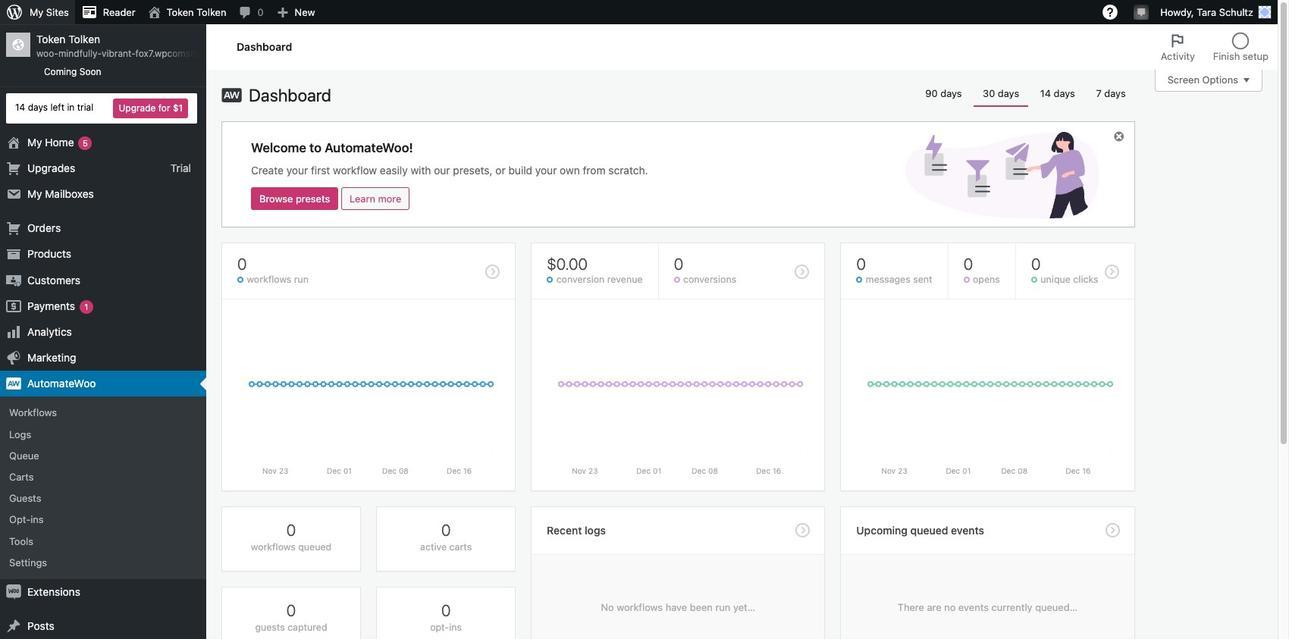 Task type: describe. For each thing, give the bounding box(es) containing it.
yet…
[[733, 602, 755, 614]]

to
[[309, 140, 322, 155]]

days for 14 days left in trial
[[28, 102, 48, 113]]

currently
[[991, 602, 1032, 614]]

posts
[[27, 620, 54, 633]]

workflows
[[9, 407, 57, 419]]

more
[[378, 193, 401, 205]]

sent
[[913, 274, 932, 285]]

90 days
[[925, 87, 962, 99]]

welcome to automatewoo!
[[251, 140, 413, 155]]

upgrade for $1 button
[[113, 98, 188, 118]]

mailboxes
[[45, 187, 94, 200]]

1 16 from the left
[[463, 466, 472, 476]]

nov for $0.00
[[572, 466, 586, 476]]

customers
[[27, 273, 80, 286]]

ins inside the 0 opt-ins
[[449, 622, 462, 633]]

0 vertical spatial dashboard
[[237, 40, 292, 53]]

1
[[84, 302, 88, 311]]

2 dec from the left
[[382, 466, 397, 476]]

upgrades
[[27, 161, 75, 174]]

carts
[[449, 542, 472, 553]]

token tolken woo-mindfully-vibrant-fox7.wpcomstaging.com coming soon
[[36, 33, 238, 77]]

logs link
[[0, 424, 206, 445]]

0 inside the 0 guests captured
[[286, 601, 296, 619]]

token tolken
[[167, 6, 226, 18]]

upcoming
[[856, 524, 908, 537]]

browse presets link
[[251, 187, 338, 210]]

notification image
[[1135, 5, 1147, 17]]

30
[[983, 87, 995, 99]]

$1
[[173, 102, 183, 113]]

my for my sites
[[30, 6, 43, 18]]

browse
[[259, 193, 293, 205]]

queued…
[[1035, 602, 1078, 614]]

token for token tolken
[[167, 6, 194, 18]]

my mailboxes link
[[0, 181, 206, 207]]

8 dec from the left
[[1001, 466, 1016, 476]]

dec 16 for $0.00
[[756, 466, 781, 476]]

schultz
[[1219, 6, 1253, 18]]

days for 14 days
[[1054, 87, 1075, 99]]

days for 7 days
[[1104, 87, 1126, 99]]

7 dec from the left
[[946, 466, 960, 476]]

presets
[[296, 193, 330, 205]]

nov 23 for $0.00
[[572, 466, 598, 476]]

activity button
[[1152, 24, 1204, 70]]

9 dec from the left
[[1066, 466, 1080, 476]]

trial
[[77, 102, 93, 113]]

tools
[[9, 535, 33, 547]]

14 days link
[[1031, 80, 1084, 107]]

trial
[[170, 161, 191, 174]]

1 nov 23 from the left
[[262, 466, 288, 476]]

build
[[508, 164, 532, 177]]

activity
[[1161, 50, 1195, 62]]

0 guests captured
[[255, 601, 327, 633]]

0 vertical spatial workflows
[[247, 274, 291, 285]]

$0.00
[[547, 255, 588, 273]]

14 for 14 days
[[1040, 87, 1051, 99]]

workflow
[[333, 164, 377, 177]]

1 nov from the left
[[262, 466, 277, 476]]

finish
[[1213, 50, 1240, 62]]

1 01 from the left
[[343, 466, 352, 476]]

carts link
[[0, 466, 206, 488]]

queue link
[[0, 445, 206, 466]]

conversion revenue
[[554, 274, 643, 285]]

screen options
[[1168, 74, 1238, 86]]

posts link
[[0, 614, 206, 639]]

0 inside the 0 opt-ins
[[441, 601, 451, 619]]

days for 90 days
[[940, 87, 962, 99]]

reader link
[[75, 0, 142, 24]]

woo-
[[36, 48, 58, 59]]

settings
[[9, 556, 47, 569]]

1 your from the left
[[286, 164, 308, 177]]

finish setup
[[1213, 50, 1269, 62]]

new
[[295, 6, 315, 18]]

0 active carts
[[420, 521, 472, 553]]

analytics
[[27, 325, 72, 338]]

logs
[[585, 524, 606, 537]]

nov for 0
[[881, 466, 896, 476]]

tara
[[1197, 6, 1216, 18]]

queue
[[9, 450, 39, 462]]

16 for 0
[[1082, 466, 1091, 476]]

guests
[[255, 622, 285, 633]]

active
[[420, 542, 447, 553]]

mindfully-
[[58, 48, 102, 59]]

there are no events currently queued…
[[898, 602, 1078, 614]]

dec 01 for 0
[[946, 466, 971, 476]]

workflows link
[[0, 402, 206, 424]]

learn
[[350, 193, 375, 205]]

browse presets
[[259, 193, 330, 205]]

no
[[601, 602, 614, 614]]

clicks
[[1073, 274, 1098, 285]]

coming
[[44, 66, 77, 77]]

dec 08 for 0
[[1001, 466, 1028, 476]]

tolken for token tolken woo-mindfully-vibrant-fox7.wpcomstaging.com coming soon
[[68, 33, 100, 45]]

setup
[[1243, 50, 1269, 62]]

opt-ins
[[9, 514, 44, 526]]

sites
[[46, 6, 69, 18]]

23 for $0.00
[[588, 466, 598, 476]]

workflows inside 'recent logs no workflows have been run yet…'
[[617, 602, 663, 614]]

scratch.
[[608, 164, 648, 177]]

dec 01 for $0.00
[[636, 466, 661, 476]]

there
[[898, 602, 924, 614]]

7 days link
[[1087, 80, 1135, 107]]

dec 16 for 0
[[1066, 466, 1091, 476]]

token tolken link
[[142, 0, 232, 24]]

recent
[[547, 524, 582, 537]]

dec 08 for $0.00
[[692, 466, 718, 476]]

upgrade
[[119, 102, 156, 113]]

carts
[[9, 471, 34, 483]]

unique clicks
[[1038, 274, 1098, 285]]

tolken for token tolken
[[197, 6, 226, 18]]

23 for 0
[[898, 466, 907, 476]]

14 for 14 days left in trial
[[15, 102, 25, 113]]

options
[[1202, 74, 1238, 86]]

1 08 from the left
[[399, 466, 409, 476]]

upgrade for $1
[[119, 102, 183, 113]]

1 dec 01 from the left
[[327, 466, 352, 476]]



Task type: locate. For each thing, give the bounding box(es) containing it.
1 horizontal spatial ins
[[449, 622, 462, 633]]

2 horizontal spatial 0.0
[[856, 379, 867, 388]]

0 vertical spatial my
[[30, 6, 43, 18]]

messages sent
[[863, 274, 932, 285]]

23
[[279, 466, 288, 476], [588, 466, 598, 476], [898, 466, 907, 476]]

1 horizontal spatial 0.0
[[546, 379, 558, 388]]

1 vertical spatial workflows
[[251, 542, 296, 553]]

days inside "link"
[[940, 87, 962, 99]]

3 dec 01 from the left
[[946, 466, 971, 476]]

2 horizontal spatial 08
[[1018, 466, 1028, 476]]

1 horizontal spatial dec 08
[[692, 466, 718, 476]]

nov 23 up upcoming
[[881, 466, 907, 476]]

tolken inside "link"
[[197, 6, 226, 18]]

settings link
[[0, 552, 206, 573]]

extensions
[[27, 585, 80, 598]]

0 horizontal spatial tolken
[[68, 33, 100, 45]]

14 left left
[[15, 102, 25, 113]]

2 nov from the left
[[572, 466, 586, 476]]

guests link
[[0, 488, 206, 509]]

opens
[[970, 274, 1000, 285]]

2 horizontal spatial nov
[[881, 466, 896, 476]]

14
[[1040, 87, 1051, 99], [15, 102, 25, 113]]

days for 30 days
[[998, 87, 1019, 99]]

extensions link
[[0, 579, 206, 605]]

days inside main menu 'navigation'
[[28, 102, 48, 113]]

events
[[951, 524, 984, 537], [958, 602, 989, 614]]

1 horizontal spatial dec 01
[[636, 466, 661, 476]]

toolbar navigation
[[0, 0, 1278, 27]]

0.0 for $0.00
[[546, 379, 558, 388]]

1 horizontal spatial queued
[[910, 524, 948, 537]]

0 inside toolbar navigation
[[257, 6, 264, 18]]

2 dec 08 from the left
[[692, 466, 718, 476]]

my
[[30, 6, 43, 18], [27, 135, 42, 148], [27, 187, 42, 200]]

for
[[158, 102, 170, 113]]

14 days left in trial
[[15, 102, 93, 113]]

nov up the 0 workflows queued
[[262, 466, 277, 476]]

1 vertical spatial token
[[36, 33, 66, 45]]

0 horizontal spatial nov 23
[[262, 466, 288, 476]]

token inside token tolken woo-mindfully-vibrant-fox7.wpcomstaging.com coming soon
[[36, 33, 66, 45]]

1 vertical spatial queued
[[298, 542, 332, 553]]

nov 23 for 0
[[881, 466, 907, 476]]

automatewoo!
[[325, 140, 413, 155]]

my left sites
[[30, 6, 43, 18]]

dashboard down 0 link at the top left of the page
[[237, 40, 292, 53]]

0.0 for 0
[[856, 379, 867, 388]]

conversion
[[556, 274, 605, 285]]

from
[[583, 164, 606, 177]]

0 opt-ins
[[430, 601, 462, 633]]

1 horizontal spatial 23
[[588, 466, 598, 476]]

90 days link
[[916, 80, 971, 107]]

1 horizontal spatial nov 23
[[572, 466, 598, 476]]

4 dec from the left
[[636, 466, 651, 476]]

first
[[311, 164, 330, 177]]

90
[[925, 87, 938, 99]]

my sites link
[[0, 0, 75, 24]]

2 23 from the left
[[588, 466, 598, 476]]

my left home
[[27, 135, 42, 148]]

dashboard up 'welcome'
[[249, 85, 331, 105]]

ins inside main menu 'navigation'
[[31, 514, 44, 526]]

0 horizontal spatial dec 16
[[447, 466, 472, 476]]

orders
[[27, 222, 61, 234]]

0 inside the 0 workflows queued
[[286, 521, 296, 539]]

08 for 0
[[1018, 466, 1028, 476]]

2 16 from the left
[[773, 466, 781, 476]]

23 up upcoming queued events
[[898, 466, 907, 476]]

main menu navigation
[[0, 24, 238, 639]]

2 horizontal spatial 16
[[1082, 466, 1091, 476]]

token up fox7.wpcomstaging.com
[[167, 6, 194, 18]]

0 horizontal spatial ins
[[31, 514, 44, 526]]

2 vertical spatial workflows
[[617, 602, 663, 614]]

nov up upcoming
[[881, 466, 896, 476]]

3 23 from the left
[[898, 466, 907, 476]]

tools link
[[0, 530, 206, 552]]

0 horizontal spatial 23
[[279, 466, 288, 476]]

0 horizontal spatial 14
[[15, 102, 25, 113]]

learn more link
[[341, 187, 410, 210]]

workflows run
[[244, 274, 309, 285]]

dec 08
[[382, 466, 409, 476], [692, 466, 718, 476], [1001, 466, 1028, 476]]

08 for $0.00
[[708, 466, 718, 476]]

my for my home 5
[[27, 135, 42, 148]]

with
[[411, 164, 431, 177]]

token up woo-
[[36, 33, 66, 45]]

1 horizontal spatial 16
[[773, 466, 781, 476]]

workflows inside the 0 workflows queued
[[251, 542, 296, 553]]

finish setup button
[[1204, 24, 1278, 70]]

no
[[944, 602, 956, 614]]

days left 7
[[1054, 87, 1075, 99]]

tab list
[[1152, 24, 1278, 70]]

fox7.wpcomstaging.com
[[135, 48, 238, 59]]

are
[[927, 602, 941, 614]]

own
[[560, 164, 580, 177]]

days right 7
[[1104, 87, 1126, 99]]

tab list containing activity
[[1152, 24, 1278, 70]]

2 horizontal spatial nov 23
[[881, 466, 907, 476]]

0 link
[[232, 0, 270, 24]]

days left left
[[28, 102, 48, 113]]

queued up the 0 guests captured at the left of page
[[298, 542, 332, 553]]

3 dec from the left
[[447, 466, 461, 476]]

orders link
[[0, 215, 206, 241]]

products
[[27, 247, 71, 260]]

1 horizontal spatial 08
[[708, 466, 718, 476]]

nov 23 up logs
[[572, 466, 598, 476]]

5 dec from the left
[[692, 466, 706, 476]]

3 nov from the left
[[881, 466, 896, 476]]

23 up the 0 workflows queued
[[279, 466, 288, 476]]

14 inside main menu 'navigation'
[[15, 102, 25, 113]]

0 vertical spatial ins
[[31, 514, 44, 526]]

payments
[[27, 299, 75, 312]]

2 your from the left
[[535, 164, 557, 177]]

my down "upgrades"
[[27, 187, 42, 200]]

run inside 'recent logs no workflows have been run yet…'
[[715, 602, 731, 614]]

1 vertical spatial run
[[715, 602, 731, 614]]

1 horizontal spatial run
[[715, 602, 731, 614]]

0 horizontal spatial nov
[[262, 466, 277, 476]]

3 nov 23 from the left
[[881, 466, 907, 476]]

my home 5
[[27, 135, 88, 148]]

revenue
[[607, 274, 643, 285]]

1 vertical spatial tolken
[[68, 33, 100, 45]]

3 01 from the left
[[962, 466, 971, 476]]

0 vertical spatial 14
[[1040, 87, 1051, 99]]

my inside toolbar navigation
[[30, 6, 43, 18]]

2 dec 16 from the left
[[756, 466, 781, 476]]

1 dec from the left
[[327, 466, 341, 476]]

0 inside 0 active carts
[[441, 521, 451, 539]]

days right 90
[[940, 87, 962, 99]]

2 0.0 from the left
[[546, 379, 558, 388]]

1 0.0 from the left
[[237, 379, 248, 388]]

nov 23 up the 0 workflows queued
[[262, 466, 288, 476]]

5
[[83, 138, 88, 148]]

days right "30"
[[998, 87, 1019, 99]]

1 horizontal spatial dec 16
[[756, 466, 781, 476]]

0 vertical spatial queued
[[910, 524, 948, 537]]

marketing
[[27, 351, 76, 364]]

3 08 from the left
[[1018, 466, 1028, 476]]

0 horizontal spatial 01
[[343, 466, 352, 476]]

16 for $0.00
[[773, 466, 781, 476]]

marketing link
[[0, 345, 206, 371]]

opt-
[[9, 514, 31, 526]]

tolken up mindfully- on the left top of the page
[[68, 33, 100, 45]]

left
[[50, 102, 64, 113]]

2 horizontal spatial 01
[[962, 466, 971, 476]]

0 horizontal spatial dec 08
[[382, 466, 409, 476]]

1 horizontal spatial 14
[[1040, 87, 1051, 99]]

my for my mailboxes
[[27, 187, 42, 200]]

in
[[67, 102, 75, 113]]

14 right 30 days
[[1040, 87, 1051, 99]]

my mailboxes
[[27, 187, 94, 200]]

your left "first"
[[286, 164, 308, 177]]

nov
[[262, 466, 277, 476], [572, 466, 586, 476], [881, 466, 896, 476]]

2 vertical spatial my
[[27, 187, 42, 200]]

0 vertical spatial token
[[167, 6, 194, 18]]

1 horizontal spatial your
[[535, 164, 557, 177]]

2 01 from the left
[[653, 466, 661, 476]]

upcoming queued events
[[856, 524, 984, 537]]

queued right upcoming
[[910, 524, 948, 537]]

7
[[1096, 87, 1102, 99]]

0 horizontal spatial 16
[[463, 466, 472, 476]]

create your first workflow easily with our presets, or build your own from scratch.
[[251, 164, 648, 177]]

2 horizontal spatial dec 16
[[1066, 466, 1091, 476]]

guests
[[9, 492, 41, 504]]

2 horizontal spatial dec 01
[[946, 466, 971, 476]]

automatewoo link
[[0, 371, 206, 397]]

0 horizontal spatial token
[[36, 33, 66, 45]]

3 dec 16 from the left
[[1066, 466, 1091, 476]]

1 horizontal spatial token
[[167, 6, 194, 18]]

1 vertical spatial 14
[[15, 102, 25, 113]]

0 vertical spatial tolken
[[197, 6, 226, 18]]

1 horizontal spatial 01
[[653, 466, 661, 476]]

3 0.0 from the left
[[856, 379, 867, 388]]

1 vertical spatial ins
[[449, 622, 462, 633]]

create
[[251, 164, 284, 177]]

token for token tolken woo-mindfully-vibrant-fox7.wpcomstaging.com coming soon
[[36, 33, 66, 45]]

01 for $0.00
[[653, 466, 661, 476]]

0
[[257, 6, 264, 18], [237, 255, 247, 273], [674, 255, 683, 273], [856, 255, 866, 273], [963, 255, 973, 273], [1031, 255, 1041, 273], [286, 521, 296, 539], [441, 521, 451, 539], [286, 601, 296, 619], [441, 601, 451, 619]]

your left own
[[535, 164, 557, 177]]

1 23 from the left
[[279, 466, 288, 476]]

queued
[[910, 524, 948, 537], [298, 542, 332, 553]]

tolken inside token tolken woo-mindfully-vibrant-fox7.wpcomstaging.com coming soon
[[68, 33, 100, 45]]

payments 1
[[27, 299, 88, 312]]

3 16 from the left
[[1082, 466, 1091, 476]]

0 horizontal spatial 08
[[399, 466, 409, 476]]

08
[[399, 466, 409, 476], [708, 466, 718, 476], [1018, 466, 1028, 476]]

2 dec 01 from the left
[[636, 466, 661, 476]]

tolken left 0 link at the top left of the page
[[197, 6, 226, 18]]

logs
[[9, 428, 31, 440]]

messages
[[866, 274, 910, 285]]

1 dec 16 from the left
[[447, 466, 472, 476]]

2 horizontal spatial 23
[[898, 466, 907, 476]]

30 days link
[[974, 80, 1028, 107]]

1 vertical spatial events
[[958, 602, 989, 614]]

0 horizontal spatial run
[[294, 274, 309, 285]]

2 08 from the left
[[708, 466, 718, 476]]

01
[[343, 466, 352, 476], [653, 466, 661, 476], [962, 466, 971, 476]]

conversions
[[681, 274, 736, 285]]

0 horizontal spatial dec 01
[[327, 466, 352, 476]]

howdy, tara schultz
[[1160, 6, 1253, 18]]

0 horizontal spatial queued
[[298, 542, 332, 553]]

0 vertical spatial run
[[294, 274, 309, 285]]

23 up logs
[[588, 466, 598, 476]]

0 horizontal spatial your
[[286, 164, 308, 177]]

1 vertical spatial my
[[27, 135, 42, 148]]

automatewoo
[[27, 377, 96, 390]]

nov up "recent"
[[572, 466, 586, 476]]

6 dec from the left
[[756, 466, 770, 476]]

opt-ins link
[[0, 509, 206, 530]]

0.0
[[237, 379, 248, 388], [546, 379, 558, 388], [856, 379, 867, 388]]

reader
[[103, 6, 135, 18]]

1 horizontal spatial nov
[[572, 466, 586, 476]]

token
[[167, 6, 194, 18], [36, 33, 66, 45]]

1 horizontal spatial tolken
[[197, 6, 226, 18]]

01 for 0
[[962, 466, 971, 476]]

presets,
[[453, 164, 493, 177]]

token inside "link"
[[167, 6, 194, 18]]

easily
[[380, 164, 408, 177]]

run
[[294, 274, 309, 285], [715, 602, 731, 614]]

queued inside the 0 workflows queued
[[298, 542, 332, 553]]

3 dec 08 from the left
[[1001, 466, 1028, 476]]

dashboard
[[237, 40, 292, 53], [249, 85, 331, 105]]

days
[[940, 87, 962, 99], [998, 87, 1019, 99], [1054, 87, 1075, 99], [1104, 87, 1126, 99], [28, 102, 48, 113]]

1 dec 08 from the left
[[382, 466, 409, 476]]

nov 23
[[262, 466, 288, 476], [572, 466, 598, 476], [881, 466, 907, 476]]

0 horizontal spatial 0.0
[[237, 379, 248, 388]]

0 vertical spatial events
[[951, 524, 984, 537]]

soon
[[79, 66, 101, 77]]

2 horizontal spatial dec 08
[[1001, 466, 1028, 476]]

2 nov 23 from the left
[[572, 466, 598, 476]]

1 vertical spatial dashboard
[[249, 85, 331, 105]]



Task type: vqa. For each thing, say whether or not it's contained in the screenshot.
Manage
no



